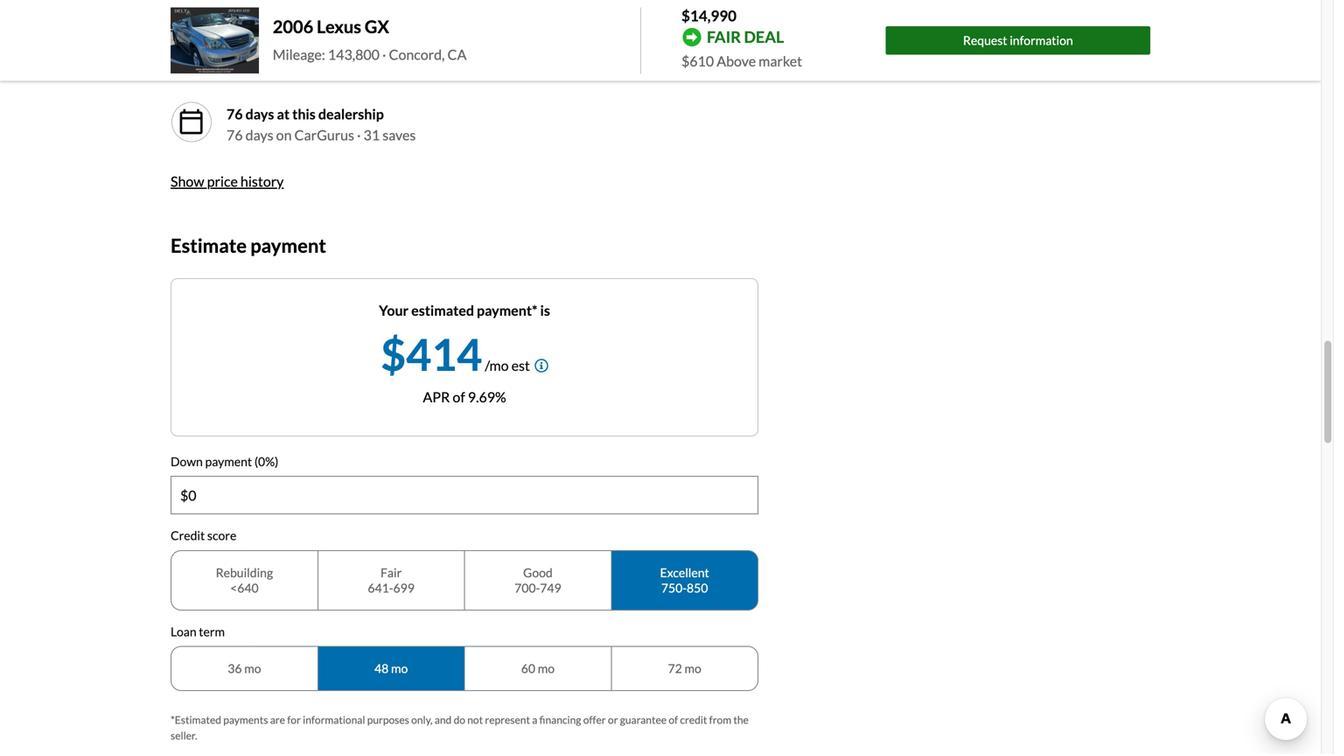 Task type: locate. For each thing, give the bounding box(es) containing it.
a
[[532, 714, 537, 726]]

mo right 72
[[685, 661, 701, 676]]

loan
[[171, 624, 197, 639]]

2 price from the top
[[227, 58, 258, 75]]

request information button
[[886, 26, 1151, 55]]

$610 above market
[[682, 52, 802, 70]]

of right apr
[[453, 388, 465, 405]]

0 vertical spatial days
[[246, 105, 274, 122]]

750-
[[661, 580, 687, 595]]

excellent 750-850
[[660, 565, 709, 595]]

0 vertical spatial 76
[[227, 105, 243, 122]]

market
[[759, 52, 802, 70]]

Down payment (0%) text field
[[171, 477, 758, 514]]

1 vertical spatial payment
[[205, 454, 252, 469]]

price decreased price went down by $510.
[[227, 37, 384, 75]]

decreased
[[262, 37, 326, 54]]

mo right '60'
[[538, 661, 555, 676]]

· left 31
[[357, 126, 361, 143]]

days left on
[[246, 126, 273, 143]]

apr of 9.69%
[[423, 388, 506, 405]]

0 vertical spatial ·
[[382, 46, 386, 63]]

of left credit
[[669, 714, 678, 726]]

the
[[734, 714, 749, 726]]

36
[[228, 661, 242, 676]]

seller.
[[171, 729, 197, 742]]

request information
[[963, 33, 1073, 48]]

good
[[523, 565, 553, 580]]

mo
[[244, 661, 261, 676], [391, 661, 408, 676], [538, 661, 555, 676], [685, 661, 701, 676]]

rebuilding
[[216, 565, 273, 580]]

1 vertical spatial of
[[669, 714, 678, 726]]

loan term
[[171, 624, 225, 639]]

76 days at this dealership image
[[171, 101, 213, 143]]

1 vertical spatial price
[[227, 58, 258, 75]]

$610
[[682, 52, 714, 70]]

payment for estimate
[[250, 234, 326, 257]]

$510.
[[349, 58, 384, 75]]

0 vertical spatial payment
[[250, 234, 326, 257]]

mo for 36 mo
[[244, 661, 261, 676]]

price decreased image
[[171, 33, 213, 75], [178, 40, 206, 68]]

699
[[393, 580, 415, 595]]

down
[[171, 454, 203, 469]]

1 vertical spatial 76
[[227, 126, 243, 143]]

days left at on the left of the page
[[246, 105, 274, 122]]

48 mo
[[374, 661, 408, 676]]

saves
[[382, 126, 416, 143]]

payment
[[250, 234, 326, 257], [205, 454, 252, 469]]

0 horizontal spatial of
[[453, 388, 465, 405]]

fair
[[707, 27, 741, 47]]

credit
[[680, 714, 707, 726]]

request
[[963, 33, 1007, 48]]

$14,990
[[682, 7, 737, 24]]

this
[[292, 105, 316, 122]]

show
[[171, 173, 204, 190]]

mo for 48 mo
[[391, 661, 408, 676]]

4 mo from the left
[[685, 661, 701, 676]]

and
[[435, 714, 452, 726]]

2 mo from the left
[[391, 661, 408, 676]]

not
[[467, 714, 483, 726]]

mo right 48
[[391, 661, 408, 676]]

mo for 60 mo
[[538, 661, 555, 676]]

(0%)
[[254, 454, 279, 469]]

1 vertical spatial days
[[246, 126, 273, 143]]

show price history
[[171, 173, 284, 190]]

mileage:
[[273, 46, 325, 63]]

36 mo
[[228, 661, 261, 676]]

your
[[379, 302, 409, 319]]

estimated
[[411, 302, 474, 319]]

· inside 2006 lexus gx mileage: 143,800 · concord, ca
[[382, 46, 386, 63]]

700-
[[515, 580, 540, 595]]

76
[[227, 105, 243, 122], [227, 126, 243, 143]]

0 vertical spatial price
[[227, 37, 259, 54]]

<640
[[230, 580, 259, 595]]

from
[[709, 714, 731, 726]]

1 vertical spatial ·
[[357, 126, 361, 143]]

payment*
[[477, 302, 538, 319]]

fair deal
[[707, 27, 784, 47]]

days
[[246, 105, 274, 122], [246, 126, 273, 143]]

price left went
[[227, 58, 258, 75]]

payment down history
[[250, 234, 326, 257]]

price
[[207, 173, 238, 190]]

1 mo from the left
[[244, 661, 261, 676]]

at
[[277, 105, 290, 122]]

good 700-749
[[515, 565, 561, 595]]

guarantee
[[620, 714, 667, 726]]

1 horizontal spatial of
[[669, 714, 678, 726]]

1 days from the top
[[246, 105, 274, 122]]

mo right 36
[[244, 661, 261, 676]]

mo for 72 mo
[[685, 661, 701, 676]]

1 horizontal spatial ·
[[382, 46, 386, 63]]

score
[[207, 528, 236, 543]]

0 horizontal spatial ·
[[357, 126, 361, 143]]

payment left (0%)
[[205, 454, 252, 469]]

show price history link
[[171, 173, 284, 190]]

informational
[[303, 714, 365, 726]]

2006 lexus gx mileage: 143,800 · concord, ca
[[273, 16, 467, 63]]

3 mo from the left
[[538, 661, 555, 676]]

only,
[[411, 714, 433, 726]]

is
[[540, 302, 550, 319]]

· inside the 76 days at this dealership 76 days on cargurus · 31 saves
[[357, 126, 361, 143]]

of inside *estimated payments are for informational purposes only, and do not represent a financing offer or guarantee of credit from the seller.
[[669, 714, 678, 726]]

lexus
[[317, 16, 361, 37]]

price left decreased
[[227, 37, 259, 54]]

excellent
[[660, 565, 709, 580]]

rebuilding <640
[[216, 565, 273, 595]]

*estimated
[[171, 714, 221, 726]]

do
[[454, 714, 465, 726]]

· down the gx
[[382, 46, 386, 63]]

term
[[199, 624, 225, 639]]

60 mo
[[521, 661, 555, 676]]



Task type: describe. For each thing, give the bounding box(es) containing it.
1 76 from the top
[[227, 105, 243, 122]]

72
[[668, 661, 682, 676]]

76 days at this dealership image
[[178, 108, 206, 136]]

48
[[374, 661, 389, 676]]

gx
[[365, 16, 389, 37]]

credit
[[171, 528, 205, 543]]

est
[[511, 357, 530, 374]]

down payment (0%)
[[171, 454, 279, 469]]

143,800
[[328, 46, 380, 63]]

history
[[241, 173, 284, 190]]

72 mo
[[668, 661, 701, 676]]

represent
[[485, 714, 530, 726]]

fair 641-699
[[368, 565, 415, 595]]

concord,
[[389, 46, 445, 63]]

deal
[[744, 27, 784, 47]]

dealership
[[318, 105, 384, 122]]

749
[[540, 580, 561, 595]]

info circle image
[[534, 359, 548, 373]]

your estimated payment* is
[[379, 302, 550, 319]]

2006
[[273, 16, 313, 37]]

76 days at this dealership 76 days on cargurus · 31 saves
[[227, 105, 416, 143]]

purposes
[[367, 714, 409, 726]]

ca
[[448, 46, 467, 63]]

offer
[[583, 714, 606, 726]]

payments
[[223, 714, 268, 726]]

0 vertical spatial of
[[453, 388, 465, 405]]

credit score
[[171, 528, 236, 543]]

60
[[521, 661, 535, 676]]

estimate payment
[[171, 234, 326, 257]]

by
[[332, 58, 346, 75]]

or
[[608, 714, 618, 726]]

information
[[1010, 33, 1073, 48]]

cargurus
[[294, 126, 354, 143]]

above
[[717, 52, 756, 70]]

$414
[[381, 327, 482, 380]]

on
[[276, 126, 292, 143]]

$414 /mo est
[[381, 327, 530, 380]]

641-
[[368, 580, 393, 595]]

fair
[[381, 565, 402, 580]]

850
[[687, 580, 708, 595]]

*estimated payments are for informational purposes only, and do not represent a financing offer or guarantee of credit from the seller.
[[171, 714, 749, 742]]

31
[[364, 126, 380, 143]]

2006 lexus gx image
[[171, 7, 259, 74]]

payment for down
[[205, 454, 252, 469]]

down
[[295, 58, 329, 75]]

9.69%
[[468, 388, 506, 405]]

/mo
[[485, 357, 509, 374]]

2 days from the top
[[246, 126, 273, 143]]

for
[[287, 714, 301, 726]]

apr
[[423, 388, 450, 405]]

1 price from the top
[[227, 37, 259, 54]]

estimate
[[171, 234, 247, 257]]

financing
[[539, 714, 581, 726]]

2 76 from the top
[[227, 126, 243, 143]]

went
[[261, 58, 292, 75]]

are
[[270, 714, 285, 726]]



Task type: vqa. For each thing, say whether or not it's contained in the screenshot.
middle Start
no



